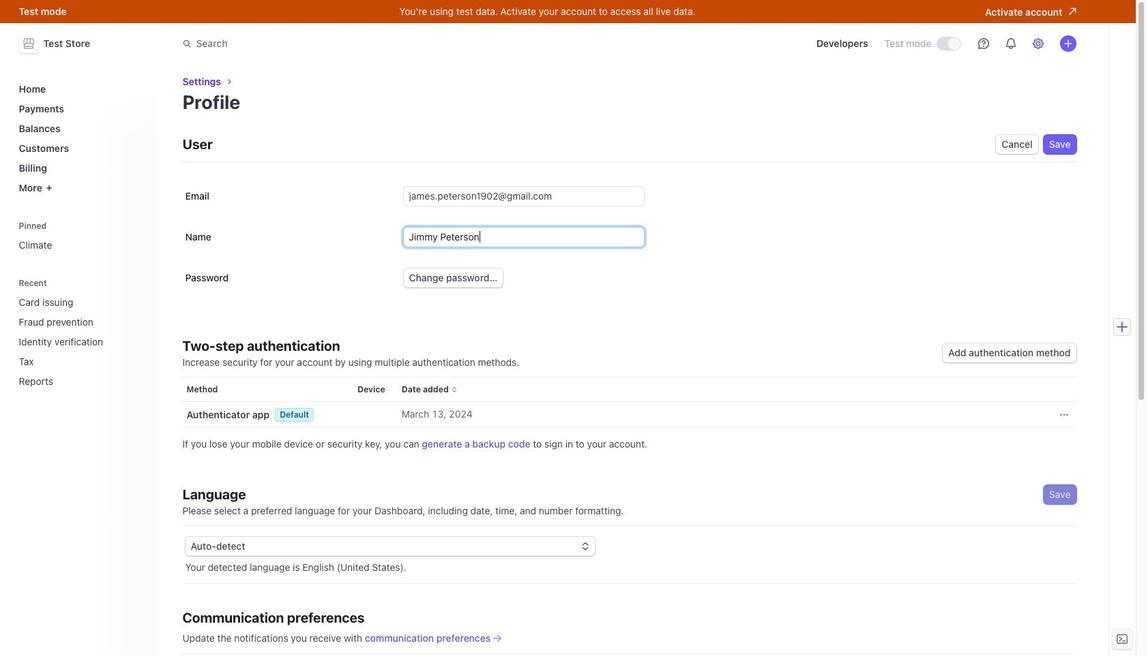 Task type: vqa. For each thing, say whether or not it's contained in the screenshot.
your
no



Task type: locate. For each thing, give the bounding box(es) containing it.
recent element
[[13, 278, 147, 393], [13, 291, 147, 393]]

pinned element
[[13, 221, 147, 256]]

notifications image
[[1005, 38, 1016, 49]]

2 recent element from the top
[[13, 291, 147, 393]]

None text field
[[403, 228, 644, 247]]

1 recent element from the top
[[13, 278, 147, 393]]

None search field
[[174, 31, 559, 56]]

None email field
[[403, 187, 644, 206]]



Task type: describe. For each thing, give the bounding box(es) containing it.
Search text field
[[174, 31, 559, 56]]

settings image
[[1032, 38, 1043, 49]]

core navigation links element
[[13, 78, 147, 199]]

help image
[[978, 38, 989, 49]]

row actions image
[[1060, 411, 1068, 419]]

Test mode checkbox
[[937, 38, 960, 50]]



